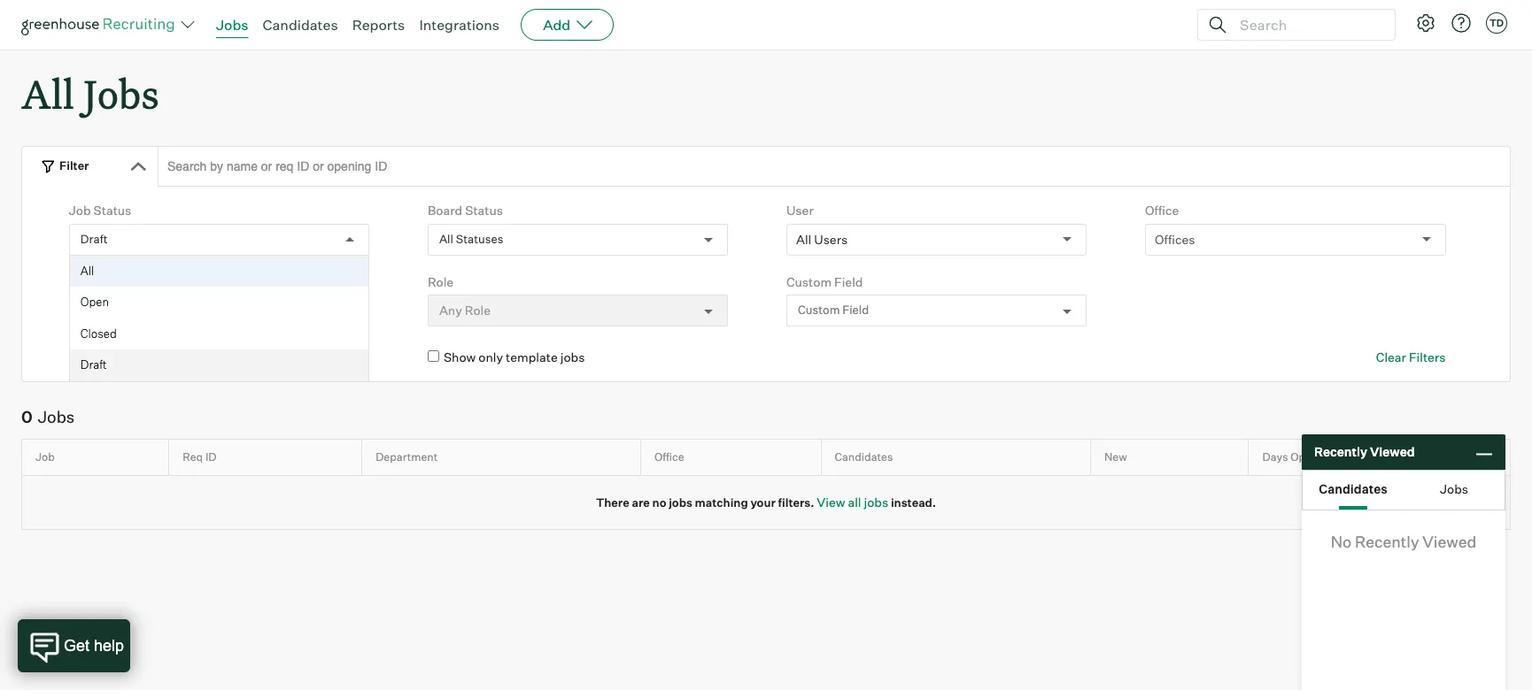 Task type: vqa. For each thing, say whether or not it's contained in the screenshot.
*
no



Task type: locate. For each thing, give the bounding box(es) containing it.
all down board
[[439, 232, 453, 246]]

matching
[[695, 496, 748, 510]]

0 vertical spatial draft
[[80, 232, 108, 246]]

1 horizontal spatial viewed
[[1423, 532, 1477, 552]]

0 vertical spatial custom field
[[786, 274, 863, 289]]

custom field down users
[[798, 303, 869, 317]]

all up filter
[[21, 67, 74, 120]]

candidates up all
[[835, 451, 893, 464]]

job down "0 jobs" in the left of the page
[[35, 451, 55, 464]]

all up departments
[[80, 264, 94, 278]]

show right show only template jobs option
[[444, 350, 476, 365]]

Search by name or req ID or opening ID text field
[[158, 146, 1511, 187]]

1 vertical spatial department
[[376, 451, 438, 464]]

jobs inside tab list
[[1440, 481, 1468, 496]]

0 horizontal spatial department
[[69, 274, 139, 289]]

0 horizontal spatial status
[[93, 203, 131, 218]]

1 vertical spatial field
[[842, 303, 869, 317]]

1 horizontal spatial show
[[444, 350, 476, 365]]

candidates right jobs link at the top of the page
[[263, 16, 338, 34]]

all for all statuses
[[439, 232, 453, 246]]

candidates down recently viewed on the right bottom of page
[[1319, 481, 1388, 496]]

2 status from the left
[[465, 203, 503, 218]]

all left users
[[796, 232, 811, 247]]

office
[[1145, 203, 1179, 218], [654, 451, 684, 464]]

tab list
[[1303, 471, 1505, 510]]

jobs right template
[[560, 350, 585, 365]]

view all jobs link
[[817, 495, 888, 510]]

jobs right no
[[669, 496, 692, 510]]

jobs
[[147, 350, 172, 365], [560, 350, 585, 365], [864, 495, 888, 510], [669, 496, 692, 510]]

draft
[[80, 232, 108, 246], [80, 358, 107, 372]]

1 only from the left
[[120, 350, 144, 365]]

open right days
[[1291, 451, 1318, 464]]

0 vertical spatial candidates
[[263, 16, 338, 34]]

configure image
[[1415, 12, 1437, 34]]

all for all jobs
[[21, 67, 74, 120]]

1 vertical spatial office
[[654, 451, 684, 464]]

1 vertical spatial job
[[35, 451, 55, 464]]

all users option
[[796, 232, 848, 247]]

1 status from the left
[[93, 203, 131, 218]]

0 vertical spatial custom
[[786, 274, 832, 289]]

office up offices
[[1145, 203, 1179, 218]]

2 show from the left
[[444, 350, 476, 365]]

draft down the job status
[[80, 232, 108, 246]]

job down filter
[[69, 203, 91, 218]]

office up no
[[654, 451, 684, 464]]

reports
[[352, 16, 405, 34]]

clear
[[1376, 350, 1406, 365]]

add
[[543, 16, 571, 34]]

0 horizontal spatial office
[[654, 451, 684, 464]]

offices
[[1155, 232, 1195, 247]]

greenhouse recruiting image
[[21, 14, 181, 35]]

draft down the closed at the top of the page
[[80, 358, 107, 372]]

custom
[[786, 274, 832, 289], [798, 303, 840, 317]]

job for job
[[35, 451, 55, 464]]

clear filters link
[[1376, 349, 1446, 366]]

users
[[814, 232, 848, 247]]

1 show from the left
[[85, 350, 117, 365]]

td button
[[1486, 12, 1507, 34]]

0 jobs
[[21, 407, 75, 427]]

instead.
[[891, 496, 936, 510]]

0 horizontal spatial candidates
[[263, 16, 338, 34]]

recently
[[1314, 445, 1367, 460], [1355, 532, 1419, 552]]

department
[[69, 274, 139, 289], [376, 451, 438, 464]]

all
[[21, 67, 74, 120], [796, 232, 811, 247], [439, 232, 453, 246], [80, 264, 94, 278]]

1 vertical spatial open
[[1291, 451, 1318, 464]]

status for job status
[[93, 203, 131, 218]]

open
[[80, 295, 109, 309], [1291, 451, 1318, 464]]

custom field down all users
[[786, 274, 863, 289]]

1 horizontal spatial open
[[1291, 451, 1318, 464]]

status for board status
[[465, 203, 503, 218]]

0 horizontal spatial open
[[80, 295, 109, 309]]

add button
[[521, 9, 614, 41]]

job status
[[69, 203, 131, 218]]

show
[[85, 350, 117, 365], [444, 350, 476, 365]]

0 vertical spatial office
[[1145, 203, 1179, 218]]

reports link
[[352, 16, 405, 34]]

jobs up no recently viewed
[[1440, 481, 1468, 496]]

2 horizontal spatial candidates
[[1319, 481, 1388, 496]]

1 vertical spatial custom
[[798, 303, 840, 317]]

only
[[120, 350, 144, 365], [479, 350, 503, 365]]

1 horizontal spatial job
[[69, 203, 91, 218]]

1 horizontal spatial only
[[479, 350, 503, 365]]

custom field
[[786, 274, 863, 289], [798, 303, 869, 317]]

status
[[93, 203, 131, 218], [465, 203, 503, 218]]

i'm
[[174, 350, 192, 365]]

all for all users
[[796, 232, 811, 247]]

role
[[428, 274, 454, 289]]

2 draft from the top
[[80, 358, 107, 372]]

only down departments
[[120, 350, 144, 365]]

no
[[652, 496, 666, 510]]

only for jobs
[[120, 350, 144, 365]]

0 vertical spatial department
[[69, 274, 139, 289]]

td button
[[1483, 9, 1511, 37]]

0 vertical spatial viewed
[[1370, 445, 1415, 460]]

req id
[[183, 451, 217, 464]]

following
[[195, 350, 247, 365]]

1 horizontal spatial status
[[465, 203, 503, 218]]

1 horizontal spatial candidates
[[835, 451, 893, 464]]

clear filters
[[1376, 350, 1446, 365]]

0 horizontal spatial job
[[35, 451, 55, 464]]

user
[[786, 203, 814, 218]]

1 horizontal spatial office
[[1145, 203, 1179, 218]]

departments
[[79, 303, 155, 318]]

0 horizontal spatial only
[[120, 350, 144, 365]]

2 only from the left
[[479, 350, 503, 365]]

field
[[834, 274, 863, 289], [842, 303, 869, 317]]

1 vertical spatial viewed
[[1423, 532, 1477, 552]]

id
[[205, 451, 217, 464]]

open up the closed at the top of the page
[[80, 295, 109, 309]]

show only jobs i'm following
[[85, 350, 247, 365]]

Search text field
[[1236, 12, 1379, 38]]

0 horizontal spatial show
[[85, 350, 117, 365]]

0 vertical spatial recently
[[1314, 445, 1367, 460]]

2 vertical spatial candidates
[[1319, 481, 1388, 496]]

integrations
[[419, 16, 500, 34]]

show only template jobs
[[444, 350, 585, 365]]

candidates
[[263, 16, 338, 34], [835, 451, 893, 464], [1319, 481, 1388, 496]]

jobs down greenhouse recruiting image at the top left
[[83, 67, 159, 120]]

jobs link
[[216, 16, 248, 34]]

1 vertical spatial draft
[[80, 358, 107, 372]]

filter
[[59, 159, 89, 173]]

1 horizontal spatial department
[[376, 451, 438, 464]]

recently right no at right
[[1355, 532, 1419, 552]]

recently right days
[[1314, 445, 1367, 460]]

viewed
[[1370, 445, 1415, 460], [1423, 532, 1477, 552]]

show down the closed at the top of the page
[[85, 350, 117, 365]]

0 vertical spatial job
[[69, 203, 91, 218]]

jobs left candidates link
[[216, 16, 248, 34]]

only left template
[[479, 350, 503, 365]]

job
[[69, 203, 91, 218], [35, 451, 55, 464]]

jobs
[[216, 16, 248, 34], [83, 67, 159, 120], [38, 407, 75, 427], [1440, 481, 1468, 496]]



Task type: describe. For each thing, give the bounding box(es) containing it.
board
[[428, 203, 462, 218]]

your
[[751, 496, 776, 510]]

only for template
[[479, 350, 503, 365]]

are
[[632, 496, 650, 510]]

td
[[1490, 17, 1504, 29]]

0 vertical spatial open
[[80, 295, 109, 309]]

filters.
[[778, 496, 814, 510]]

no recently viewed
[[1331, 532, 1477, 552]]

jobs right 0
[[38, 407, 75, 427]]

req
[[183, 451, 203, 464]]

recently viewed
[[1314, 445, 1415, 460]]

1 vertical spatial recently
[[1355, 532, 1419, 552]]

there are no jobs matching your filters. view all jobs instead.
[[596, 495, 936, 510]]

1 draft from the top
[[80, 232, 108, 246]]

view
[[817, 495, 845, 510]]

jobs right all
[[864, 495, 888, 510]]

candidates inside tab list
[[1319, 481, 1388, 496]]

all users
[[796, 232, 848, 247]]

all jobs
[[21, 67, 159, 120]]

new
[[1104, 451, 1127, 464]]

job for job status
[[69, 203, 91, 218]]

template
[[506, 350, 558, 365]]

1 vertical spatial candidates
[[835, 451, 893, 464]]

1 vertical spatial custom field
[[798, 303, 869, 317]]

all
[[848, 495, 861, 510]]

0 vertical spatial field
[[834, 274, 863, 289]]

there
[[596, 496, 629, 510]]

Show only template jobs checkbox
[[428, 351, 439, 362]]

days open
[[1262, 451, 1318, 464]]

integrations link
[[419, 16, 500, 34]]

jobs inside there are no jobs matching your filters. view all jobs instead.
[[669, 496, 692, 510]]

candidates link
[[263, 16, 338, 34]]

Show only jobs I'm following checkbox
[[69, 351, 80, 362]]

0
[[21, 407, 33, 427]]

show for show only template jobs
[[444, 350, 476, 365]]

no
[[1331, 532, 1352, 552]]

show for show only jobs i'm following
[[85, 350, 117, 365]]

filters
[[1409, 350, 1446, 365]]

0 horizontal spatial viewed
[[1370, 445, 1415, 460]]

closed
[[80, 327, 117, 341]]

days
[[1262, 451, 1288, 464]]

jobs left i'm
[[147, 350, 172, 365]]

tab list containing candidates
[[1303, 471, 1505, 510]]

all statuses
[[439, 232, 503, 246]]

board status
[[428, 203, 503, 218]]

statuses
[[456, 232, 503, 246]]



